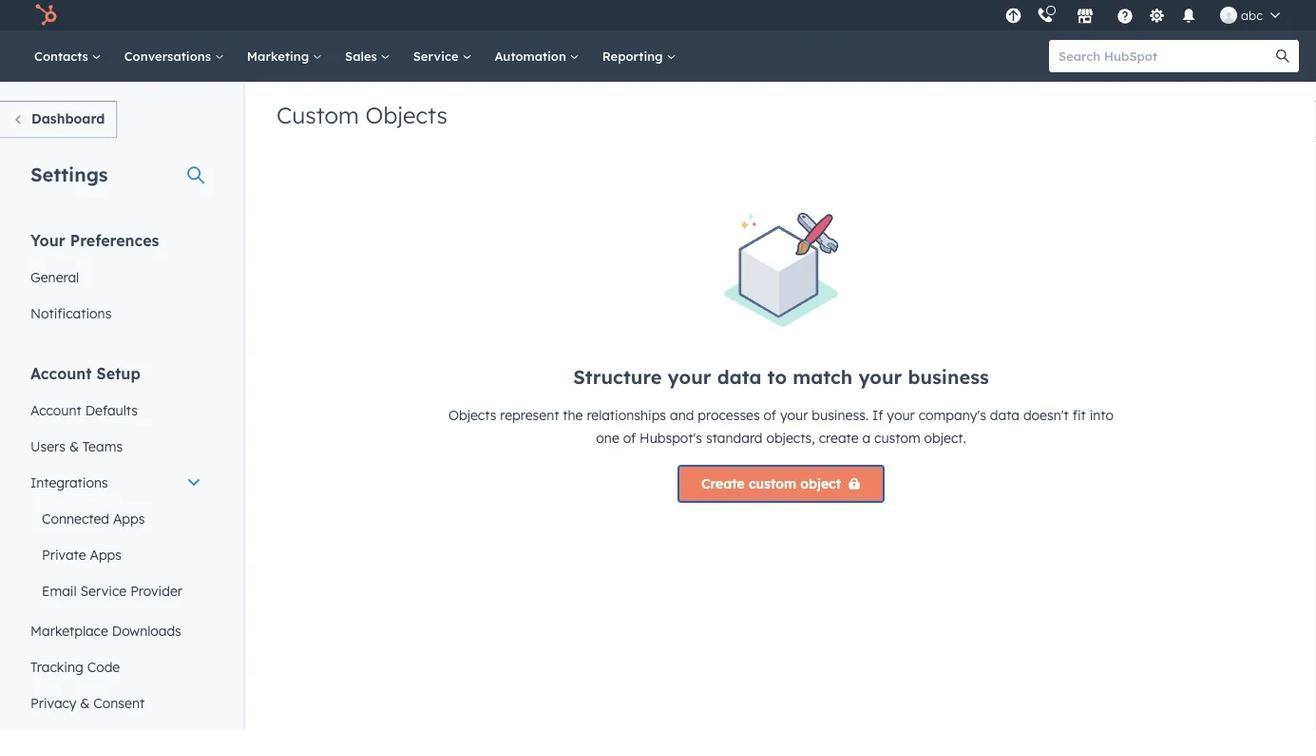 Task type: vqa. For each thing, say whether or not it's contained in the screenshot.
Meeting icon
no



Task type: locate. For each thing, give the bounding box(es) containing it.
1 vertical spatial custom
[[749, 475, 797, 492]]

connected apps link
[[19, 501, 213, 537]]

create custom object button
[[678, 465, 885, 503]]

service down private apps link
[[80, 582, 127, 599]]

1 vertical spatial of
[[623, 430, 636, 446]]

1 vertical spatial account
[[30, 402, 82, 418]]

business
[[908, 365, 990, 389]]

1 horizontal spatial service
[[413, 48, 462, 64]]

of right one
[[623, 430, 636, 446]]

privacy & consent
[[30, 695, 145, 711]]

0 vertical spatial &
[[69, 438, 79, 454]]

data left to
[[718, 365, 762, 389]]

& right the privacy
[[80, 695, 90, 711]]

0 horizontal spatial data
[[718, 365, 762, 389]]

account for account defaults
[[30, 402, 82, 418]]

& right users
[[69, 438, 79, 454]]

objects left represent
[[449, 407, 497, 424]]

doesn't
[[1024, 407, 1069, 424]]

tracking code link
[[19, 649, 213, 685]]

setup
[[97, 364, 141, 383]]

settings
[[30, 162, 108, 186]]

0 vertical spatial data
[[718, 365, 762, 389]]

1 vertical spatial objects
[[449, 407, 497, 424]]

0 horizontal spatial service
[[80, 582, 127, 599]]

1 horizontal spatial &
[[80, 695, 90, 711]]

custom inside objects represent the relationships and processes of your business. if your company's data doesn't fit into one of hubspot's standard objects, create a custom object.
[[875, 430, 921, 446]]

Search HubSpot search field
[[1050, 40, 1283, 72]]

0 horizontal spatial custom
[[749, 475, 797, 492]]

1 horizontal spatial custom
[[875, 430, 921, 446]]

upgrade image
[[1006, 8, 1023, 25]]

dashboard
[[31, 110, 105, 127]]

abc button
[[1209, 0, 1292, 30]]

data left 'doesn't'
[[991, 407, 1020, 424]]

object
[[801, 475, 842, 492]]

sales
[[345, 48, 381, 64]]

integrations button
[[19, 464, 213, 501]]

gary orlando image
[[1221, 7, 1238, 24]]

account defaults link
[[19, 392, 213, 428]]

the
[[563, 407, 583, 424]]

objects inside objects represent the relationships and processes of your business. if your company's data doesn't fit into one of hubspot's standard objects, create a custom object.
[[449, 407, 497, 424]]

0 vertical spatial account
[[30, 364, 92, 383]]

notifications
[[30, 305, 112, 321]]

privacy & consent link
[[19, 685, 213, 721]]

of up the objects,
[[764, 407, 777, 424]]

privacy
[[30, 695, 76, 711]]

2 account from the top
[[30, 402, 82, 418]]

hubspot image
[[34, 4, 57, 27]]

settings image
[[1149, 8, 1166, 25]]

sales link
[[334, 30, 402, 82]]

of
[[764, 407, 777, 424], [623, 430, 636, 446]]

1 account from the top
[[30, 364, 92, 383]]

settings link
[[1146, 5, 1170, 25]]

upgrade link
[[1002, 5, 1026, 25]]

private apps link
[[19, 537, 213, 573]]

defaults
[[85, 402, 138, 418]]

help button
[[1110, 0, 1142, 30]]

hubspot's
[[640, 430, 703, 446]]

a
[[863, 430, 871, 446]]

into
[[1090, 407, 1114, 424]]

tracking code
[[30, 658, 120, 675]]

to
[[768, 365, 787, 389]]

objects down service link
[[366, 101, 448, 129]]

private apps
[[42, 546, 122, 563]]

0 vertical spatial apps
[[113, 510, 145, 527]]

account inside "account defaults" link
[[30, 402, 82, 418]]

1 vertical spatial apps
[[90, 546, 122, 563]]

0 horizontal spatial objects
[[366, 101, 448, 129]]

conversations link
[[113, 30, 236, 82]]

your up the objects,
[[781, 407, 809, 424]]

service
[[413, 48, 462, 64], [80, 582, 127, 599]]

integrations
[[30, 474, 108, 491]]

create
[[702, 475, 745, 492]]

email service provider
[[42, 582, 183, 599]]

account setup
[[30, 364, 141, 383]]

service right sales 'link'
[[413, 48, 462, 64]]

1 horizontal spatial data
[[991, 407, 1020, 424]]

custom down if
[[875, 430, 921, 446]]

0 vertical spatial service
[[413, 48, 462, 64]]

processes
[[698, 407, 760, 424]]

your up and
[[668, 365, 712, 389]]

1 horizontal spatial objects
[[449, 407, 497, 424]]

tracking
[[30, 658, 83, 675]]

custom left object
[[749, 475, 797, 492]]

1 vertical spatial data
[[991, 407, 1020, 424]]

account up users
[[30, 402, 82, 418]]

your
[[668, 365, 712, 389], [859, 365, 903, 389], [781, 407, 809, 424], [887, 407, 915, 424]]

preferences
[[70, 231, 159, 250]]

0 vertical spatial of
[[764, 407, 777, 424]]

0 vertical spatial custom
[[875, 430, 921, 446]]

structure your data to match your business
[[574, 365, 990, 389]]

one
[[596, 430, 620, 446]]

standard
[[706, 430, 763, 446]]

objects
[[366, 101, 448, 129], [449, 407, 497, 424]]

0 horizontal spatial &
[[69, 438, 79, 454]]

search button
[[1267, 40, 1300, 72]]

match
[[793, 365, 853, 389]]

notifications button
[[1173, 0, 1206, 30]]

apps down the integrations button
[[113, 510, 145, 527]]

custom
[[875, 430, 921, 446], [749, 475, 797, 492]]

and
[[670, 407, 694, 424]]

downloads
[[112, 622, 181, 639]]

account
[[30, 364, 92, 383], [30, 402, 82, 418]]

0 horizontal spatial of
[[623, 430, 636, 446]]

& for privacy
[[80, 695, 90, 711]]

1 vertical spatial &
[[80, 695, 90, 711]]

apps up email service provider
[[90, 546, 122, 563]]

email service provider link
[[19, 573, 213, 609]]

users & teams
[[30, 438, 123, 454]]

account up account defaults
[[30, 364, 92, 383]]

contacts
[[34, 48, 92, 64]]

marketplace downloads link
[[19, 613, 213, 649]]

data inside objects represent the relationships and processes of your business. if your company's data doesn't fit into one of hubspot's standard objects, create a custom object.
[[991, 407, 1020, 424]]

1 vertical spatial service
[[80, 582, 127, 599]]



Task type: describe. For each thing, give the bounding box(es) containing it.
your preferences element
[[19, 230, 213, 331]]

abc
[[1242, 7, 1264, 23]]

custom inside button
[[749, 475, 797, 492]]

create
[[819, 430, 859, 446]]

connected
[[42, 510, 109, 527]]

email
[[42, 582, 77, 599]]

service link
[[402, 30, 483, 82]]

your right if
[[887, 407, 915, 424]]

& for users
[[69, 438, 79, 454]]

objects represent the relationships and processes of your business. if your company's data doesn't fit into one of hubspot's standard objects, create a custom object.
[[449, 407, 1114, 446]]

calling icon button
[[1030, 3, 1062, 28]]

help image
[[1117, 9, 1134, 26]]

calling icon image
[[1037, 7, 1055, 24]]

connected apps
[[42, 510, 145, 527]]

abc menu
[[1000, 0, 1294, 30]]

general link
[[19, 259, 213, 295]]

search image
[[1277, 49, 1290, 63]]

account for account setup
[[30, 364, 92, 383]]

fit
[[1073, 407, 1087, 424]]

custom
[[277, 101, 359, 129]]

marketplace
[[30, 622, 108, 639]]

teams
[[83, 438, 123, 454]]

reporting
[[603, 48, 667, 64]]

your
[[30, 231, 65, 250]]

private
[[42, 546, 86, 563]]

automation
[[495, 48, 570, 64]]

business.
[[812, 407, 869, 424]]

your preferences
[[30, 231, 159, 250]]

reporting link
[[591, 30, 688, 82]]

conversations
[[124, 48, 215, 64]]

relationships
[[587, 407, 667, 424]]

represent
[[500, 407, 559, 424]]

hubspot link
[[23, 4, 71, 27]]

code
[[87, 658, 120, 675]]

custom objects
[[277, 101, 448, 129]]

apps for connected apps
[[113, 510, 145, 527]]

provider
[[130, 582, 183, 599]]

marketplaces button
[[1066, 0, 1106, 30]]

notifications image
[[1181, 9, 1198, 26]]

account setup element
[[19, 363, 213, 730]]

1 horizontal spatial of
[[764, 407, 777, 424]]

account defaults
[[30, 402, 138, 418]]

company's
[[919, 407, 987, 424]]

notifications link
[[19, 295, 213, 331]]

your up if
[[859, 365, 903, 389]]

contacts link
[[23, 30, 113, 82]]

automation link
[[483, 30, 591, 82]]

create custom object
[[702, 475, 842, 492]]

general
[[30, 269, 79, 285]]

service inside account setup element
[[80, 582, 127, 599]]

marketplaces image
[[1077, 9, 1094, 26]]

marketing
[[247, 48, 313, 64]]

users
[[30, 438, 66, 454]]

objects,
[[767, 430, 816, 446]]

structure
[[574, 365, 662, 389]]

marketing link
[[236, 30, 334, 82]]

0 vertical spatial objects
[[366, 101, 448, 129]]

object.
[[925, 430, 967, 446]]

apps for private apps
[[90, 546, 122, 563]]

dashboard link
[[0, 101, 117, 138]]

consent
[[93, 695, 145, 711]]

marketplace downloads
[[30, 622, 181, 639]]

users & teams link
[[19, 428, 213, 464]]

if
[[873, 407, 884, 424]]



